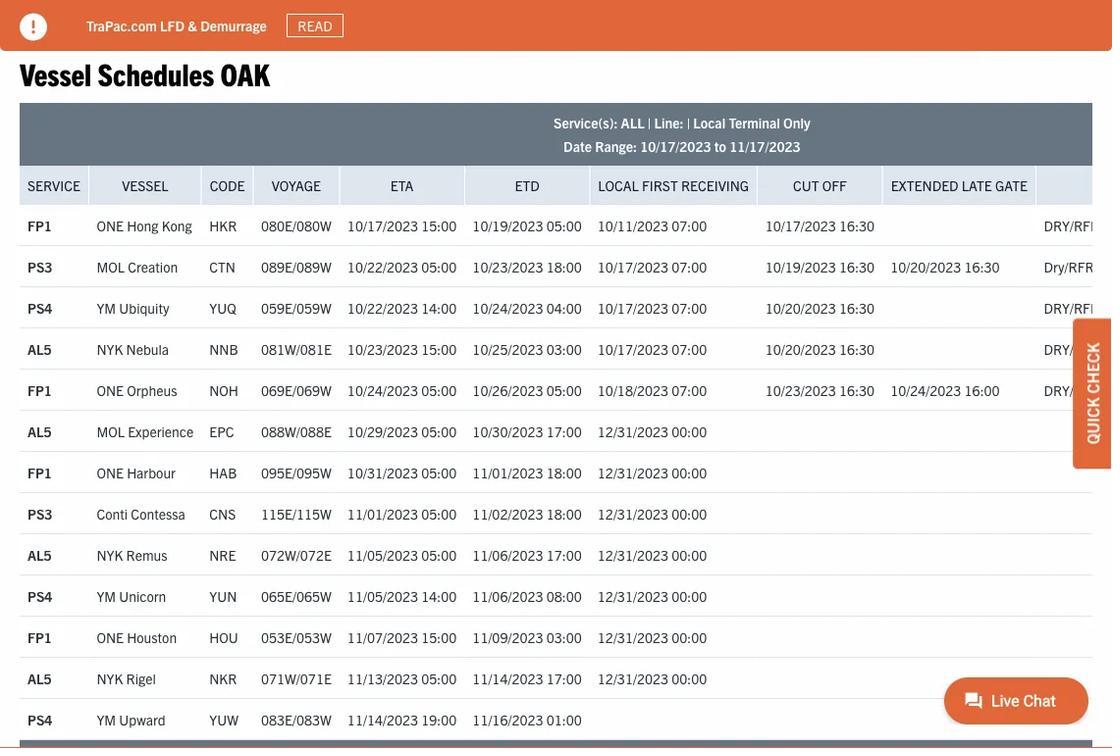 Task type: locate. For each thing, give the bounding box(es) containing it.
ps3
[[27, 258, 52, 275], [27, 505, 52, 523]]

4 al5 from the top
[[27, 670, 52, 688]]

18:00 for 10/22/2023 05:00
[[547, 258, 582, 275]]

1 vertical spatial local
[[598, 177, 639, 194]]

0 vertical spatial 11/14/2023
[[472, 670, 543, 688]]

| right all
[[648, 114, 651, 131]]

2 11/05/2023 from the top
[[347, 587, 418, 605]]

05:00 for 11/01/2023 05:00
[[421, 505, 457, 523]]

2 vertical spatial 10/23/2023
[[765, 381, 836, 399]]

7 00:00 from the top
[[672, 670, 707, 688]]

11/14/2023 17:00
[[472, 670, 582, 688]]

0 vertical spatial 11/06/2023
[[472, 546, 543, 564]]

one left orpheus
[[97, 381, 124, 399]]

3 dry/rfr er from the top
[[1044, 340, 1112, 358]]

1 vertical spatial oak
[[220, 54, 270, 93]]

11/14/2023 for 11/14/2023 17:00
[[472, 670, 543, 688]]

- left import
[[117, 16, 121, 34]]

07:00 for 10/23/2023 18:00
[[672, 258, 707, 275]]

05:00 for 10/31/2023 05:00
[[421, 464, 457, 481]]

1 one from the top
[[97, 216, 124, 234]]

2 17:00 from the top
[[547, 546, 582, 564]]

05:00 up 19:00
[[421, 670, 457, 688]]

er for 10/25/2023 03:00
[[1103, 340, 1112, 358]]

11/01/2023 for 11/01/2023 18:00
[[472, 464, 543, 481]]

3 17:00 from the top
[[547, 670, 582, 688]]

03:00 for 11/09/2023 03:00
[[547, 629, 582, 646]]

14:00 down the '10/22/2023 05:00'
[[421, 299, 457, 316]]

er right check at the right of the page
[[1103, 340, 1112, 358]]

3 nyk from the top
[[97, 670, 123, 688]]

local down range:
[[598, 177, 639, 194]]

fp1 for one hong kong
[[27, 216, 52, 234]]

11/05/2023 for 11/05/2023 05:00
[[347, 546, 418, 564]]

083e/083w
[[261, 711, 332, 729]]

dry/rfr up dry/rfr
[[1044, 216, 1099, 234]]

1 vertical spatial mol
[[97, 422, 125, 440]]

10/31/2023 05:00
[[347, 464, 457, 481]]

1 12/31/2023 00:00 from the top
[[598, 422, 707, 440]]

service(s):
[[554, 114, 618, 131]]

03:00 down 04:00
[[547, 340, 582, 358]]

ps4
[[27, 299, 52, 316], [27, 587, 52, 605], [27, 711, 52, 729]]

1 read from the left
[[298, 17, 332, 34]]

ym for ym ubiquity
[[97, 299, 116, 316]]

1 10/17/2023 07:00 from the top
[[598, 258, 707, 275]]

6 12/31/2023 00:00 from the top
[[598, 629, 707, 646]]

mol for mol creation
[[97, 258, 125, 275]]

1 ym from the top
[[97, 299, 116, 316]]

059e/059w
[[261, 299, 332, 316]]

10/29/2023
[[347, 422, 418, 440]]

3 one from the top
[[97, 464, 124, 481]]

4 12/31/2023 00:00 from the top
[[598, 546, 707, 564]]

1 vertical spatial nyk
[[97, 546, 123, 564]]

15:00 up 10/24/2023 05:00 on the left bottom of the page
[[421, 340, 457, 358]]

2 ps4 from the top
[[27, 587, 52, 605]]

3 dry/rfr from the top
[[1044, 340, 1099, 358]]

0 vertical spatial 17:00
[[547, 422, 582, 440]]

dry/rfr er up dry/rfr er
[[1044, 216, 1112, 234]]

1 horizontal spatial |
[[687, 114, 690, 131]]

11/06/2023
[[472, 546, 543, 564], [472, 587, 543, 605]]

1 vertical spatial 11/01/2023
[[347, 505, 418, 523]]

10/22/2023
[[347, 258, 418, 275], [347, 299, 418, 316]]

er up dry/rfr er
[[1103, 216, 1112, 234]]

read link for trapac.com lfd & demurrage
[[286, 14, 344, 37]]

0 horizontal spatial 10/19/2023
[[472, 216, 543, 234]]

10/17/2023 down 10/11/2023 at the right top of the page
[[598, 258, 668, 275]]

05:00 down 11/01/2023 05:00
[[421, 546, 457, 564]]

1 ps4 from the top
[[27, 299, 52, 316]]

0 horizontal spatial 10/24/2023
[[347, 381, 418, 399]]

range:
[[595, 137, 637, 155]]

05:00
[[547, 216, 582, 234], [421, 258, 457, 275], [421, 381, 457, 399], [547, 381, 582, 399], [421, 422, 457, 440], [421, 464, 457, 481], [421, 505, 457, 523], [421, 546, 457, 564], [421, 670, 457, 688]]

late
[[962, 177, 992, 194]]

2 ps3 from the top
[[27, 505, 52, 523]]

10/19/2023 for 10/19/2023 05:00
[[472, 216, 543, 234]]

read for oak - import not accessible meaning
[[344, 17, 378, 34]]

14:00 for 11/05/2023 14:00
[[421, 587, 457, 605]]

12/31/2023 for 11/02/2023 18:00
[[598, 505, 668, 523]]

0 vertical spatial ym
[[97, 299, 116, 316]]

7 12/31/2023 from the top
[[598, 670, 668, 688]]

oak
[[86, 16, 114, 34], [220, 54, 270, 93]]

17:00 for 10/30/2023 17:00
[[547, 422, 582, 440]]

05:00 down 10/25/2023 03:00
[[547, 381, 582, 399]]

0 vertical spatial ps4
[[27, 299, 52, 316]]

1 vertical spatial ym
[[97, 587, 116, 605]]

10/23/2023
[[472, 258, 543, 275], [347, 340, 418, 358], [765, 381, 836, 399]]

4 12/31/2023 from the top
[[598, 546, 668, 564]]

mol up "one harbour"
[[97, 422, 125, 440]]

nnb
[[209, 340, 238, 358]]

read right "meaning"
[[344, 17, 378, 34]]

ps3 down service
[[27, 258, 52, 275]]

4 fp1 from the top
[[27, 629, 52, 646]]

18:00 - 01:30
[[295, 3, 389, 23]]

meaning
[[261, 16, 313, 34]]

2 ym from the top
[[97, 587, 116, 605]]

dry/rfr er for 10/26/2023 05:00
[[1044, 381, 1112, 399]]

ym left upward
[[97, 711, 116, 729]]

0 horizontal spatial 11/01/2023
[[347, 505, 418, 523]]

2 horizontal spatial 10/24/2023
[[890, 381, 961, 399]]

0 horizontal spatial local
[[598, 177, 639, 194]]

05:00 down 10/29/2023 05:00
[[421, 464, 457, 481]]

nyk for nyk remus
[[97, 546, 123, 564]]

2 vertical spatial 15:00
[[421, 629, 457, 646]]

2 07:00 from the top
[[672, 258, 707, 275]]

ym for ym unicorn
[[97, 587, 116, 605]]

10/19/2023 16:30
[[765, 258, 875, 275]]

10/30/2023 17:00
[[472, 422, 582, 440]]

05:00 for 10/24/2023 05:00
[[421, 381, 457, 399]]

16:30 up 10/23/2023 16:30
[[839, 340, 875, 358]]

1 horizontal spatial vessel
[[122, 177, 168, 194]]

1 read link from the left
[[286, 14, 344, 37]]

11/01/2023 down "10/31/2023"
[[347, 505, 418, 523]]

18:00 down 11/01/2023 18:00
[[547, 505, 582, 523]]

05:00 down the 10/17/2023 15:00
[[421, 258, 457, 275]]

0 vertical spatial local
[[693, 114, 726, 131]]

07:00
[[672, 216, 707, 234], [672, 258, 707, 275], [672, 299, 707, 316], [672, 340, 707, 358], [672, 381, 707, 399]]

10/11/2023 07:00
[[598, 216, 707, 234]]

nyk left "nebula" at the top of page
[[97, 340, 123, 358]]

dry/rfr down dry/rfr
[[1044, 299, 1099, 316]]

unicorn
[[119, 587, 166, 605]]

10/19/2023 down 10/17/2023 16:30
[[765, 258, 836, 275]]

0 horizontal spatial read
[[298, 17, 332, 34]]

1 vertical spatial 11/14/2023
[[347, 711, 418, 729]]

1 vertical spatial 15:00
[[421, 340, 457, 358]]

12/31/2023 for 11/09/2023 03:00
[[598, 629, 668, 646]]

1 vertical spatial 03:00
[[547, 629, 582, 646]]

2 read link from the left
[[332, 14, 390, 37]]

11/01/2023 up 11/02/2023
[[472, 464, 543, 481]]

read left the 01:30
[[298, 17, 332, 34]]

17:00 down 10/26/2023 05:00
[[547, 422, 582, 440]]

1 17:00 from the top
[[547, 422, 582, 440]]

18:00 up 04:00
[[547, 258, 582, 275]]

one for one hong kong
[[97, 216, 124, 234]]

2 horizontal spatial 10/23/2023
[[765, 381, 836, 399]]

05:00 up 10/29/2023 05:00
[[421, 381, 457, 399]]

nyk remus
[[97, 546, 167, 564]]

10/22/2023 for 10/22/2023 05:00
[[347, 258, 418, 275]]

1 vertical spatial 10/17/2023 07:00
[[598, 299, 707, 316]]

10/19/2023 down etd
[[472, 216, 543, 234]]

fp1 left one houston
[[27, 629, 52, 646]]

1 vertical spatial 11/06/2023
[[472, 587, 543, 605]]

nyk left rigel
[[97, 670, 123, 688]]

3 fp1 from the top
[[27, 464, 52, 481]]

1 mol from the top
[[97, 258, 125, 275]]

17:00 up 01:00
[[547, 670, 582, 688]]

voyage
[[272, 177, 321, 194]]

ubiquity
[[119, 299, 169, 316]]

1 horizontal spatial 11/14/2023
[[472, 670, 543, 688]]

10/22/2023 up 10/22/2023 14:00
[[347, 258, 418, 275]]

code
[[210, 177, 245, 194]]

0 vertical spatial 15:00
[[421, 216, 457, 234]]

12/31/2023 for 11/01/2023 18:00
[[598, 464, 668, 481]]

10/17/2023
[[640, 137, 711, 155], [347, 216, 418, 234], [765, 216, 836, 234], [598, 258, 668, 275], [598, 299, 668, 316], [598, 340, 668, 358]]

2 15:00 from the top
[[421, 340, 457, 358]]

1 al5 from the top
[[27, 340, 52, 358]]

0 vertical spatial 10/23/2023
[[472, 258, 543, 275]]

10/20/2023 for 10/25/2023 03:00
[[765, 340, 836, 358]]

1 dry/rfr from the top
[[1044, 216, 1099, 234]]

05:00 for 10/29/2023 05:00
[[421, 422, 457, 440]]

ps4 for ym ubiquity
[[27, 299, 52, 316]]

6 12/31/2023 from the top
[[598, 629, 668, 646]]

0 vertical spatial 11/01/2023
[[472, 464, 543, 481]]

10/20/2023 down 10/19/2023 16:30
[[765, 299, 836, 316]]

10/22/2023 14:00
[[347, 299, 457, 316]]

one left 'houston'
[[97, 629, 124, 646]]

2 11/06/2023 from the top
[[472, 587, 543, 605]]

1 horizontal spatial 11/01/2023
[[472, 464, 543, 481]]

11/14/2023 down 11/13/2023 at the left of the page
[[347, 711, 418, 729]]

fp1 for one harbour
[[27, 464, 52, 481]]

16:00
[[964, 381, 1000, 399]]

05:00 down 10/24/2023 05:00 on the left bottom of the page
[[421, 422, 457, 440]]

mol left creation
[[97, 258, 125, 275]]

2 vertical spatial ps4
[[27, 711, 52, 729]]

3 ym from the top
[[97, 711, 116, 729]]

er right quick check
[[1103, 381, 1112, 399]]

fp1 left one orpheus at the bottom left of the page
[[27, 381, 52, 399]]

one orpheus
[[97, 381, 177, 399]]

one for one houston
[[97, 629, 124, 646]]

4 dry/rfr er from the top
[[1044, 381, 1112, 399]]

2 10/22/2023 from the top
[[347, 299, 418, 316]]

dry/rfr er right 16:00 at the right bottom of page
[[1044, 381, 1112, 399]]

4 07:00 from the top
[[672, 340, 707, 358]]

er down dry/rfr er
[[1103, 299, 1112, 316]]

12/31/2023 for 11/06/2023 17:00
[[598, 546, 668, 564]]

1 ps3 from the top
[[27, 258, 52, 275]]

0 horizontal spatial 10/23/2023
[[347, 340, 418, 358]]

2 vertical spatial 10/20/2023 16:30
[[765, 340, 875, 358]]

10/22/2023 up 10/23/2023 15:00
[[347, 299, 418, 316]]

11/14/2023 19:00
[[347, 711, 457, 729]]

1 vertical spatial 14:00
[[421, 587, 457, 605]]

00:00 for 11/02/2023 18:00
[[672, 505, 707, 523]]

dry/rfr right 16:00 at the right bottom of page
[[1044, 381, 1099, 399]]

vessel down solid icon
[[20, 54, 92, 93]]

0 horizontal spatial vessel
[[20, 54, 92, 93]]

04:00
[[547, 299, 582, 316]]

4 one from the top
[[97, 629, 124, 646]]

1 03:00 from the top
[[547, 340, 582, 358]]

1 horizontal spatial -
[[339, 3, 345, 23]]

2 fp1 from the top
[[27, 381, 52, 399]]

0 vertical spatial oak
[[86, 16, 114, 34]]

3 00:00 from the top
[[672, 505, 707, 523]]

10/23/2023 15:00
[[347, 340, 457, 358]]

11/01/2023
[[472, 464, 543, 481], [347, 505, 418, 523]]

read link right "meaning"
[[332, 14, 390, 37]]

1 horizontal spatial 10/19/2023
[[765, 258, 836, 275]]

dry/rfr er up quick
[[1044, 340, 1112, 358]]

not
[[168, 16, 190, 34]]

| right the line: on the top of the page
[[687, 114, 690, 131]]

10/20/2023 16:30 up 10/23/2023 16:30
[[765, 340, 875, 358]]

dry/rfr up quick
[[1044, 340, 1099, 358]]

11/05/2023
[[347, 546, 418, 564], [347, 587, 418, 605]]

0 horizontal spatial -
[[117, 16, 121, 34]]

5 00:00 from the top
[[672, 587, 707, 605]]

15:00 up the '10/22/2023 05:00'
[[421, 216, 457, 234]]

2 dry/rfr er from the top
[[1044, 299, 1112, 316]]

3 al5 from the top
[[27, 546, 52, 564]]

11/06/2023 for 11/06/2023 08:00
[[472, 587, 543, 605]]

16:30 down off
[[839, 216, 875, 234]]

- for oak
[[117, 16, 121, 34]]

4 00:00 from the top
[[672, 546, 707, 564]]

1 11/06/2023 from the top
[[472, 546, 543, 564]]

1 horizontal spatial read
[[344, 17, 378, 34]]

1 nyk from the top
[[97, 340, 123, 358]]

oak down demurrage
[[220, 54, 270, 93]]

10/20/2023 16:30 for 03:00
[[765, 340, 875, 358]]

10/24/2023 left 16:00 at the right bottom of page
[[890, 381, 961, 399]]

one left the harbour
[[97, 464, 124, 481]]

0 vertical spatial mol
[[97, 258, 125, 275]]

fp1 for one orpheus
[[27, 381, 52, 399]]

080e/080w
[[261, 216, 332, 234]]

0 vertical spatial 10/17/2023 07:00
[[598, 258, 707, 275]]

14:00
[[421, 299, 457, 316], [421, 587, 457, 605]]

03:00 down 08:00 at the bottom of the page
[[547, 629, 582, 646]]

2 12/31/2023 00:00 from the top
[[598, 464, 707, 481]]

3 12/31/2023 00:00 from the top
[[598, 505, 707, 523]]

2 vertical spatial 17:00
[[547, 670, 582, 688]]

10/20/2023 16:30
[[890, 258, 1000, 275], [765, 299, 875, 316], [765, 340, 875, 358]]

3 15:00 from the top
[[421, 629, 457, 646]]

11/07/2023
[[347, 629, 418, 646]]

10/23/2023 16:30
[[765, 381, 875, 399]]

05:00 for 10/19/2023 05:00
[[547, 216, 582, 234]]

2 03:00 from the top
[[547, 629, 582, 646]]

1 07:00 from the top
[[672, 216, 707, 234]]

10/17/2023 down the line: on the top of the page
[[640, 137, 711, 155]]

1 horizontal spatial 10/23/2023
[[472, 258, 543, 275]]

14:00 for 10/22/2023 14:00
[[421, 299, 457, 316]]

0 vertical spatial 03:00
[[547, 340, 582, 358]]

one left hong
[[97, 216, 124, 234]]

nyk left remus
[[97, 546, 123, 564]]

2 al5 from the top
[[27, 422, 52, 440]]

16:30 down 10/19/2023 16:30
[[839, 299, 875, 316]]

kong
[[162, 216, 192, 234]]

11/05/2023 up "11/05/2023 14:00"
[[347, 546, 418, 564]]

5 12/31/2023 00:00 from the top
[[598, 587, 707, 605]]

10/24/2023 up 10/25/2023
[[472, 299, 543, 316]]

10/24/2023 up '10/29/2023'
[[347, 381, 418, 399]]

one
[[97, 216, 124, 234], [97, 381, 124, 399], [97, 464, 124, 481], [97, 629, 124, 646]]

ps4 left ym ubiquity
[[27, 299, 52, 316]]

05:00 up 10/23/2023 18:00
[[547, 216, 582, 234]]

19:00
[[421, 711, 457, 729]]

experience
[[128, 422, 194, 440]]

read for trapac.com lfd & demurrage
[[298, 17, 332, 34]]

2 10/17/2023 07:00 from the top
[[598, 299, 707, 316]]

dry/rfr for 10/19/2023 05:00
[[1044, 216, 1099, 234]]

vessel up one hong kong
[[122, 177, 168, 194]]

1 dry/rfr er from the top
[[1044, 216, 1112, 234]]

10/20/2023 down extended
[[890, 258, 961, 275]]

extended late gate
[[891, 177, 1028, 194]]

2 read from the left
[[344, 17, 378, 34]]

16:30 left 10/24/2023 16:00
[[839, 381, 875, 399]]

vessel
[[20, 54, 92, 93], [122, 177, 168, 194]]

10/20/2023 up 10/23/2023 16:30
[[765, 340, 836, 358]]

3 10/17/2023 07:00 from the top
[[598, 340, 707, 358]]

10/20/2023 16:30 down 10/19/2023 16:30
[[765, 299, 875, 316]]

10/19/2023
[[472, 216, 543, 234], [765, 258, 836, 275]]

2 00:00 from the top
[[672, 464, 707, 481]]

2 one from the top
[[97, 381, 124, 399]]

071w/071e
[[261, 670, 332, 688]]

00:00 for 11/14/2023 17:00
[[672, 670, 707, 688]]

1 vertical spatial 11/05/2023
[[347, 587, 418, 605]]

14:00 up the "11/07/2023 15:00"
[[421, 587, 457, 605]]

11/01/2023 05:00
[[347, 505, 457, 523]]

2 12/31/2023 from the top
[[598, 464, 668, 481]]

16:30 down 10/17/2023 16:30
[[839, 258, 875, 275]]

16:30 for 10/25/2023 03:00
[[839, 340, 875, 358]]

12/31/2023 00:00 for 11/01/2023 18:00
[[598, 464, 707, 481]]

nkr
[[209, 670, 237, 688]]

date
[[563, 137, 592, 155]]

ym left the ubiquity
[[97, 299, 116, 316]]

2 14:00 from the top
[[421, 587, 457, 605]]

2 nyk from the top
[[97, 546, 123, 564]]

2 dry/rfr from the top
[[1044, 299, 1099, 316]]

schedules
[[98, 54, 214, 93]]

one for one harbour
[[97, 464, 124, 481]]

6 00:00 from the top
[[672, 629, 707, 646]]

18:00 down 10/30/2023 17:00
[[547, 464, 582, 481]]

2 vertical spatial ym
[[97, 711, 116, 729]]

al5 for nyk remus
[[27, 546, 52, 564]]

1 vertical spatial 10/20/2023
[[765, 299, 836, 316]]

ps4 left ym unicorn
[[27, 587, 52, 605]]

fp1
[[27, 216, 52, 234], [27, 381, 52, 399], [27, 464, 52, 481], [27, 629, 52, 646]]

10/17/2023 16:30
[[765, 216, 875, 234]]

12/31/2023
[[598, 422, 668, 440], [598, 464, 668, 481], [598, 505, 668, 523], [598, 546, 668, 564], [598, 587, 668, 605], [598, 629, 668, 646], [598, 670, 668, 688]]

-
[[339, 3, 345, 23], [117, 16, 121, 34]]

05:00 up 11/05/2023 05:00
[[421, 505, 457, 523]]

11/05/2023 up 11/07/2023
[[347, 587, 418, 605]]

2 vertical spatial nyk
[[97, 670, 123, 688]]

dry/rfr for 10/26/2023 05:00
[[1044, 381, 1099, 399]]

7 12/31/2023 00:00 from the top
[[598, 670, 707, 688]]

quick check
[[1083, 343, 1102, 445]]

3 ps4 from the top
[[27, 711, 52, 729]]

10/17/2023 07:00 for 10/24/2023 04:00
[[598, 299, 707, 316]]

00:00 for 11/09/2023 03:00
[[672, 629, 707, 646]]

1 vertical spatial 10/23/2023
[[347, 340, 418, 358]]

cns
[[209, 505, 236, 523]]

10/17/2023 inside service(s): all | line: | local terminal only date range: 10/17/2023 to 11/17/2023
[[640, 137, 711, 155]]

10/11/2023
[[598, 216, 668, 234]]

10/26/2023 05:00
[[472, 381, 582, 399]]

00:00 for 11/01/2023 18:00
[[672, 464, 707, 481]]

10/17/2023 15:00
[[347, 216, 457, 234]]

1 vertical spatial 10/19/2023
[[765, 258, 836, 275]]

11/06/2023 up 11/09/2023
[[472, 587, 543, 605]]

1 vertical spatial ps4
[[27, 587, 52, 605]]

1 horizontal spatial oak
[[220, 54, 270, 93]]

11/14/2023 for 11/14/2023 19:00
[[347, 711, 418, 729]]

0 horizontal spatial oak
[[86, 16, 114, 34]]

0 vertical spatial 10/20/2023 16:30
[[890, 258, 1000, 275]]

ym left unicorn at the left of the page
[[97, 587, 116, 605]]

2 vertical spatial 10/20/2023
[[765, 340, 836, 358]]

oak left import
[[86, 16, 114, 34]]

1 vertical spatial 17:00
[[547, 546, 582, 564]]

0 horizontal spatial |
[[648, 114, 651, 131]]

2 vertical spatial 10/17/2023 07:00
[[598, 340, 707, 358]]

10/17/2023 up 10/18/2023
[[598, 340, 668, 358]]

10/18/2023
[[598, 381, 668, 399]]

11/05/2023 for 11/05/2023 14:00
[[347, 587, 418, 605]]

0 vertical spatial 11/05/2023
[[347, 546, 418, 564]]

dry/rfr
[[1044, 216, 1099, 234], [1044, 299, 1099, 316], [1044, 340, 1099, 358], [1044, 381, 1099, 399]]

1 vertical spatial 10/22/2023
[[347, 299, 418, 316]]

1 11/05/2023 from the top
[[347, 546, 418, 564]]

vessel schedules oak
[[20, 54, 270, 93]]

0 vertical spatial nyk
[[97, 340, 123, 358]]

1 14:00 from the top
[[421, 299, 457, 316]]

1 12/31/2023 from the top
[[598, 422, 668, 440]]

069e/069w
[[261, 381, 332, 399]]

ps3 left conti
[[27, 505, 52, 523]]

gate
[[995, 177, 1028, 194]]

0 vertical spatial ps3
[[27, 258, 52, 275]]

5 07:00 from the top
[[672, 381, 707, 399]]

15:00 up 11/13/2023 05:00
[[421, 629, 457, 646]]

0 vertical spatial 10/22/2023
[[347, 258, 418, 275]]

1 | from the left
[[648, 114, 651, 131]]

1 00:00 from the top
[[672, 422, 707, 440]]

1 vertical spatial vessel
[[122, 177, 168, 194]]

local inside service(s): all | line: | local terminal only date range: 10/17/2023 to 11/17/2023
[[693, 114, 726, 131]]

1 horizontal spatial local
[[693, 114, 726, 131]]

creation
[[128, 258, 178, 275]]

1 vertical spatial 10/20/2023 16:30
[[765, 299, 875, 316]]

ym
[[97, 299, 116, 316], [97, 587, 116, 605], [97, 711, 116, 729]]

1 horizontal spatial 10/24/2023
[[472, 299, 543, 316]]

dry/rfr for 10/25/2023 03:00
[[1044, 340, 1099, 358]]

1 15:00 from the top
[[421, 216, 457, 234]]

11/14/2023 up 11/16/2023
[[472, 670, 543, 688]]

00:00 for 11/06/2023 08:00
[[672, 587, 707, 605]]

ps4 left the ym upward
[[27, 711, 52, 729]]

10/19/2023 05:00
[[472, 216, 582, 234]]

3 07:00 from the top
[[672, 299, 707, 316]]

0 horizontal spatial 11/14/2023
[[347, 711, 418, 729]]

read link left the 01:30
[[286, 14, 344, 37]]

fp1 left "one harbour"
[[27, 464, 52, 481]]

dry/rfr er down dry/rfr er
[[1044, 299, 1112, 316]]

4 dry/rfr from the top
[[1044, 381, 1099, 399]]

- left the 01:30
[[339, 3, 345, 23]]

0 vertical spatial 10/19/2023
[[472, 216, 543, 234]]

2 mol from the top
[[97, 422, 125, 440]]

3 12/31/2023 from the top
[[598, 505, 668, 523]]

import
[[125, 16, 165, 34]]

17:00 for 11/06/2023 17:00
[[547, 546, 582, 564]]

mol creation
[[97, 258, 178, 275]]

17:00 up 08:00 at the bottom of the page
[[547, 546, 582, 564]]

0 vertical spatial vessel
[[20, 54, 92, 93]]

1 fp1 from the top
[[27, 216, 52, 234]]

0 vertical spatial 14:00
[[421, 299, 457, 316]]

10/20/2023
[[890, 258, 961, 275], [765, 299, 836, 316], [765, 340, 836, 358]]

10/17/2023 right 04:00
[[598, 299, 668, 316]]

10/24/2023 for 10/24/2023 16:00
[[890, 381, 961, 399]]

nyk nebula
[[97, 340, 169, 358]]

er right dry/rfr
[[1097, 258, 1112, 275]]

1 vertical spatial ps3
[[27, 505, 52, 523]]

11/06/2023 down 11/02/2023
[[472, 546, 543, 564]]

1 10/22/2023 from the top
[[347, 258, 418, 275]]

5 12/31/2023 from the top
[[598, 587, 668, 605]]

er for 10/24/2023 04:00
[[1103, 299, 1112, 316]]

10/24/2023
[[472, 299, 543, 316], [347, 381, 418, 399], [890, 381, 961, 399]]



Task type: vqa. For each thing, say whether or not it's contained in the screenshot.


Task type: describe. For each thing, give the bounding box(es) containing it.
16:30 for 10/23/2023 18:00
[[839, 258, 875, 275]]

- for 18:00
[[339, 3, 345, 23]]

yun
[[209, 587, 237, 605]]

lfd
[[160, 16, 185, 34]]

er for 10/26/2023 05:00
[[1103, 381, 1112, 399]]

hou
[[209, 629, 238, 646]]

ps3 for mol creation
[[27, 258, 52, 275]]

ctn
[[209, 258, 236, 275]]

115e/115w
[[261, 505, 332, 523]]

service
[[27, 177, 80, 194]]

nyk for nyk rigel
[[97, 670, 123, 688]]

10/17/2023 down eta
[[347, 216, 418, 234]]

05:00 for 11/13/2023 05:00
[[421, 670, 457, 688]]

conti
[[97, 505, 128, 523]]

first
[[642, 177, 678, 194]]

ps4 for ym upward
[[27, 711, 52, 729]]

01:00
[[547, 711, 582, 729]]

16:30 down late
[[964, 258, 1000, 275]]

12/31/2023 00:00 for 11/02/2023 18:00
[[598, 505, 707, 523]]

quick
[[1083, 398, 1102, 445]]

05:00 for 11/05/2023 05:00
[[421, 546, 457, 564]]

11/16/2023
[[472, 711, 543, 729]]

10/26/2023
[[472, 381, 543, 399]]

10/25/2023
[[472, 340, 543, 358]]

etd
[[515, 177, 540, 194]]

&
[[188, 16, 197, 34]]

yuw
[[209, 711, 238, 729]]

vessel for vessel
[[122, 177, 168, 194]]

check
[[1083, 343, 1102, 394]]

10/29/2023 05:00
[[347, 422, 457, 440]]

al5 for nyk rigel
[[27, 670, 52, 688]]

10/20/2023 for 10/24/2023 04:00
[[765, 299, 836, 316]]

12/31/2023 for 11/14/2023 17:00
[[598, 670, 668, 688]]

16:30 for 10/24/2023 04:00
[[839, 299, 875, 316]]

one for one orpheus
[[97, 381, 124, 399]]

0 vertical spatial 10/20/2023
[[890, 258, 961, 275]]

11/06/2023 for 11/06/2023 17:00
[[472, 546, 543, 564]]

065e/065w
[[261, 587, 332, 605]]

nre
[[209, 546, 236, 564]]

trapac.com
[[86, 16, 157, 34]]

17:00 for 11/14/2023 17:00
[[547, 670, 582, 688]]

15:00 for 10/23/2023 15:00
[[421, 340, 457, 358]]

er for 10/23/2023 18:00
[[1097, 258, 1112, 275]]

08:00
[[547, 587, 582, 605]]

05:00 for 10/26/2023 05:00
[[547, 381, 582, 399]]

cut
[[793, 177, 819, 194]]

dry/rfr
[[1044, 258, 1094, 275]]

dry/rfr er
[[1044, 258, 1112, 275]]

nyk rigel
[[97, 670, 156, 688]]

al5 for mol experience
[[27, 422, 52, 440]]

10/23/2023 for 10/23/2023 18:00
[[472, 258, 543, 275]]

11/13/2023
[[347, 670, 418, 688]]

extended
[[891, 177, 959, 194]]

ym upward
[[97, 711, 166, 729]]

10/22/2023 for 10/22/2023 14:00
[[347, 299, 418, 316]]

10/30/2023
[[472, 422, 543, 440]]

read link for oak - import not accessible meaning
[[332, 14, 390, 37]]

12/31/2023 for 11/06/2023 08:00
[[598, 587, 668, 605]]

089e/089w
[[261, 258, 332, 275]]

nyk for nyk nebula
[[97, 340, 123, 358]]

11/06/2023 08:00
[[472, 587, 582, 605]]

10/24/2023 for 10/24/2023 04:00
[[472, 299, 543, 316]]

accessible
[[193, 16, 258, 34]]

ym for ym upward
[[97, 711, 116, 729]]

local first receiving
[[598, 177, 749, 194]]

088w/088e
[[261, 422, 332, 440]]

16:30 for 10/19/2023 05:00
[[839, 216, 875, 234]]

10/25/2023 03:00
[[472, 340, 582, 358]]

10/19/2023 for 10/19/2023 16:30
[[765, 258, 836, 275]]

00:00 for 11/06/2023 17:00
[[672, 546, 707, 564]]

18:00 for 11/01/2023 05:00
[[547, 505, 582, 523]]

eta
[[390, 177, 414, 194]]

ym unicorn
[[97, 587, 166, 605]]

contessa
[[131, 505, 185, 523]]

10/24/2023 for 10/24/2023 05:00
[[347, 381, 418, 399]]

07:00 for 10/19/2023 05:00
[[672, 216, 707, 234]]

095e/095w
[[261, 464, 332, 481]]

night
[[239, 3, 276, 23]]

10/23/2023 for 10/23/2023 15:00
[[347, 340, 418, 358]]

hab
[[209, 464, 237, 481]]

one hong kong
[[97, 216, 192, 234]]

12/31/2023 00:00 for 11/06/2023 08:00
[[598, 587, 707, 605]]

11/05/2023 05:00
[[347, 546, 457, 564]]

11/06/2023 17:00
[[472, 546, 582, 564]]

07:00 for 10/26/2023 05:00
[[672, 381, 707, 399]]

11/01/2023 18:00
[[472, 464, 582, 481]]

07:00 for 10/25/2023 03:00
[[672, 340, 707, 358]]

vessel for vessel schedules oak
[[20, 54, 92, 93]]

quick check link
[[1073, 319, 1112, 470]]

07:00 for 10/24/2023 04:00
[[672, 299, 707, 316]]

mol experience
[[97, 422, 194, 440]]

00:00 for 10/30/2023 17:00
[[672, 422, 707, 440]]

05:00 for 10/22/2023 05:00
[[421, 258, 457, 275]]

nebula
[[126, 340, 169, 358]]

dry/rfr er for 10/24/2023 04:00
[[1044, 299, 1112, 316]]

10/24/2023 16:00
[[890, 381, 1000, 399]]

trapac.com lfd & demurrage
[[86, 16, 267, 34]]

terminal
[[729, 114, 780, 131]]

15:00 for 10/17/2023 15:00
[[421, 216, 457, 234]]

053e/053w
[[261, 629, 332, 646]]

11/16/2023 01:00
[[472, 711, 582, 729]]

072w/072e
[[261, 546, 332, 564]]

cut off
[[793, 177, 847, 194]]

10/17/2023 down cut
[[765, 216, 836, 234]]

10/22/2023 05:00
[[347, 258, 457, 275]]

demurrage
[[200, 16, 267, 34]]

solid image
[[20, 13, 47, 41]]

12/31/2023 00:00 for 11/06/2023 17:00
[[598, 546, 707, 564]]

12/31/2023 00:00 for 11/09/2023 03:00
[[598, 629, 707, 646]]

15:00 for 11/07/2023 15:00
[[421, 629, 457, 646]]

12/31/2023 00:00 for 10/30/2023 17:00
[[598, 422, 707, 440]]

ps4 for ym unicorn
[[27, 587, 52, 605]]

dry/rfr for 10/24/2023 04:00
[[1044, 299, 1099, 316]]

10/17/2023 07:00 for 10/23/2023 18:00
[[598, 258, 707, 275]]

2 | from the left
[[687, 114, 690, 131]]

10/23/2023 for 10/23/2023 16:30
[[765, 381, 836, 399]]

11/09/2023
[[472, 629, 543, 646]]

ps3 for conti contessa
[[27, 505, 52, 523]]

18:00 left the 01:30
[[295, 3, 336, 23]]

dry/rfr er for 10/25/2023 03:00
[[1044, 340, 1112, 358]]

all
[[621, 114, 645, 131]]

11/13/2023 05:00
[[347, 670, 457, 688]]

11/02/2023
[[472, 505, 543, 523]]

11/02/2023 18:00
[[472, 505, 582, 523]]

dry/rfr er for 10/19/2023 05:00
[[1044, 216, 1112, 234]]

hong
[[127, 216, 158, 234]]

16:30 for 10/26/2023 05:00
[[839, 381, 875, 399]]

hkr
[[209, 216, 237, 234]]

ym ubiquity
[[97, 299, 169, 316]]

only
[[783, 114, 810, 131]]

10/23/2023 18:00
[[472, 258, 582, 275]]

12/31/2023 for 10/30/2023 17:00
[[598, 422, 668, 440]]

fp1 for one houston
[[27, 629, 52, 646]]

one harbour
[[97, 464, 176, 481]]

houston
[[127, 629, 177, 646]]

orpheus
[[127, 381, 177, 399]]

al5 for nyk nebula
[[27, 340, 52, 358]]

mol for mol experience
[[97, 422, 125, 440]]

01:30
[[348, 3, 389, 23]]

10/17/2023 07:00 for 10/25/2023 03:00
[[598, 340, 707, 358]]

epc
[[209, 422, 234, 440]]



